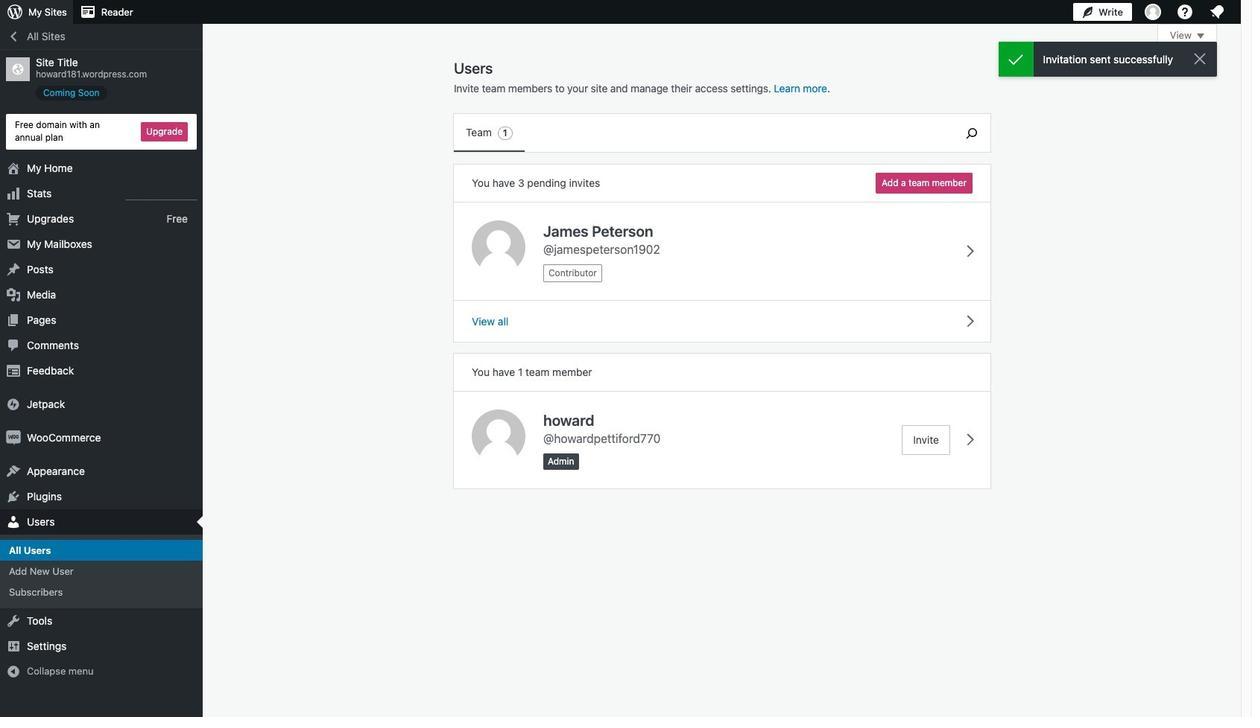 Task type: vqa. For each thing, say whether or not it's contained in the screenshot.
Manage your sites image
no



Task type: describe. For each thing, give the bounding box(es) containing it.
manage your notifications image
[[1209, 3, 1226, 21]]

highest hourly views 0 image
[[126, 191, 197, 200]]

howard image
[[472, 410, 526, 464]]

help image
[[1176, 3, 1194, 21]]

closed image
[[1197, 34, 1205, 39]]

2 img image from the top
[[6, 431, 21, 446]]

notice status
[[999, 42, 1217, 77]]

open search image
[[954, 124, 991, 142]]



Task type: locate. For each thing, give the bounding box(es) containing it.
1 img image from the top
[[6, 397, 21, 412]]

my profile image
[[1145, 4, 1162, 20]]

james peterson image
[[472, 221, 526, 274]]

None search field
[[954, 114, 991, 152]]

main content
[[454, 24, 1217, 489]]

1 vertical spatial img image
[[6, 431, 21, 446]]

0 vertical spatial img image
[[6, 397, 21, 412]]

img image
[[6, 397, 21, 412], [6, 431, 21, 446]]

dismiss image
[[1191, 50, 1209, 68]]



